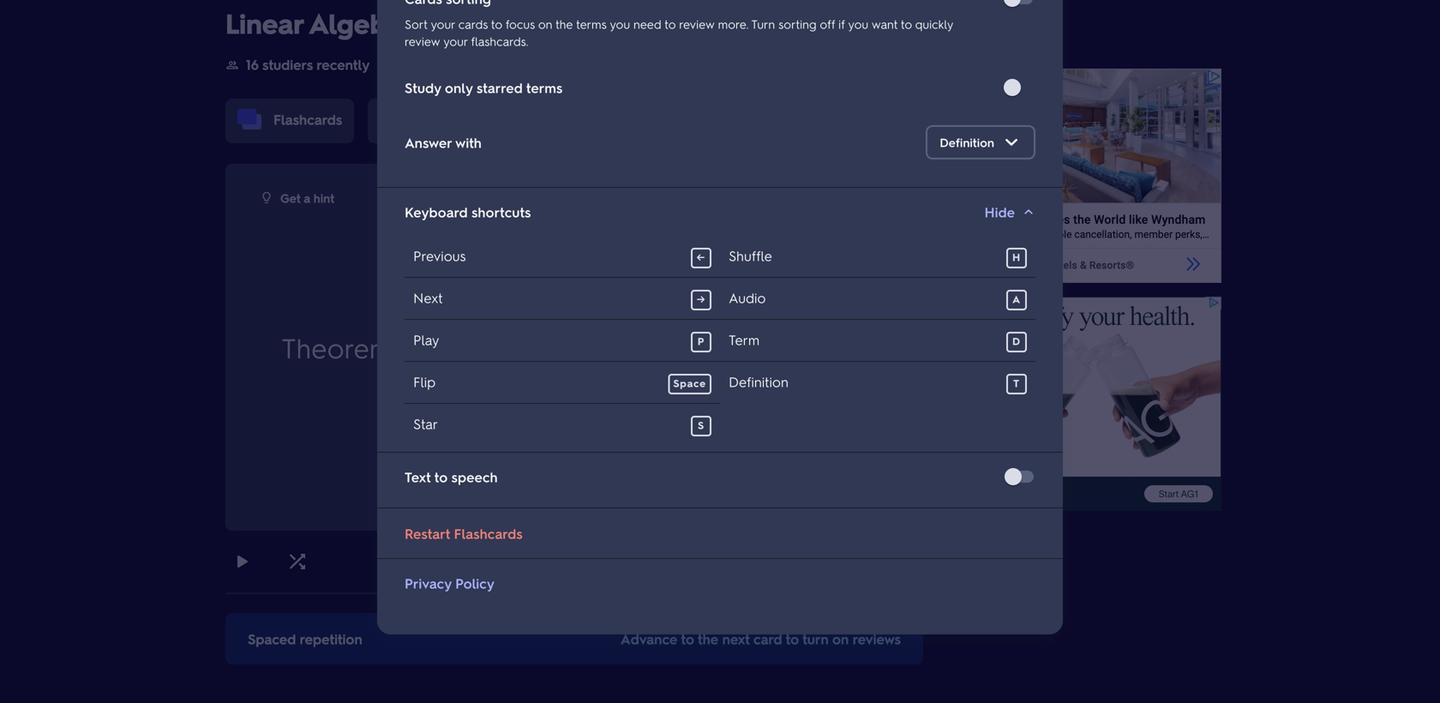 Task type: vqa. For each thing, say whether or not it's contained in the screenshot.
the sound ICON
no



Task type: describe. For each thing, give the bounding box(es) containing it.
a right the "if"
[[276, 381, 286, 405]]

need
[[634, 16, 662, 32]]

cards
[[458, 16, 488, 32]]

if
[[260, 381, 271, 405]]

arrow right image
[[616, 548, 643, 575]]

h
[[1013, 250, 1021, 264]]

existence
[[427, 330, 546, 365]]

answer with
[[405, 133, 482, 151]]

flip
[[413, 373, 436, 391]]

16 studiers recently
[[246, 55, 370, 73]]

quickly
[[915, 16, 953, 32]]

sort
[[405, 16, 428, 32]]

0 vertical spatial only
[[445, 78, 473, 96]]

is up next
[[421, 258, 433, 283]]

play
[[413, 331, 439, 349]]

[0
[[803, 289, 820, 313]]

1 vertical spatial review
[[405, 33, 440, 49]]

on inside sort your cards to focus on the terms you need to review more. turn sorting off if you want to quickly review your flashcards.
[[538, 16, 553, 32]]

linear algebra theorems
[[226, 5, 545, 41]]

system inside if a linear system is consistent, then the solution set contains either (i) a unique solution, when there are no free variables, or (ii) infinitely many solutions, when there is at least one free variable.
[[344, 381, 402, 405]]

restart flashcards button
[[405, 523, 523, 544]]

2 vertical spatial and
[[553, 330, 600, 365]]

-
[[614, 258, 622, 283]]

1 vertical spatial column
[[545, 258, 609, 283]]

lightbulb image
[[260, 191, 274, 204]]

space
[[674, 376, 707, 390]]

with inside the a linear system is consistent if and only if the rightmost column of the augmented matrix is not a pivot column - that is, if and only if an echelon form of the augmented matrix has no row of the form [0 ... 0 b] with b nonzero.
[[260, 320, 295, 344]]

0 horizontal spatial definition
[[729, 373, 789, 391]]

pivot
[[497, 258, 540, 283]]

recently
[[317, 55, 370, 73]]

2 theorem from the left
[[757, 330, 868, 365]]

if down shortcuts
[[500, 228, 510, 252]]

linear inside if a linear system is consistent, then the solution set contains either (i) a unique solution, when there are no free variables, or (ii) infinitely many solutions, when there is at least one free variable.
[[291, 381, 338, 405]]

play image
[[232, 551, 253, 572]]

if left an
[[780, 258, 790, 283]]

0 horizontal spatial there
[[397, 442, 441, 467]]

sorting
[[779, 16, 817, 32]]

1 horizontal spatial on
[[833, 630, 849, 648]]

keyboard shortcuts
[[405, 203, 531, 221]]

no
[[534, 412, 556, 436]]

repetition
[[300, 630, 362, 648]]

unique
[[260, 412, 318, 436]]

more.
[[718, 16, 749, 32]]

either
[[777, 381, 826, 405]]

rightmost
[[642, 228, 724, 252]]

1 vertical spatial your
[[444, 33, 468, 49]]

2 you from the left
[[848, 16, 869, 32]]

text to speech
[[405, 468, 498, 486]]

advance
[[621, 630, 678, 648]]

arrow left image
[[506, 548, 533, 575]]

shortcuts
[[472, 203, 531, 221]]

1 horizontal spatial matrix
[[538, 289, 590, 313]]

→
[[696, 292, 707, 306]]

linear
[[226, 5, 303, 41]]

linear inside the a linear system is consistent if and only if the rightmost column of the augmented matrix is not a pivot column - that is, if and only if an echelon form of the augmented matrix has no row of the form [0 ... 0 b] with b nonzero.
[[275, 228, 322, 252]]

0 horizontal spatial flashcards
[[274, 110, 342, 128]]

1 horizontal spatial review
[[679, 16, 715, 32]]

d
[[1013, 334, 1021, 348]]

text
[[405, 468, 431, 486]]

row
[[665, 289, 697, 313]]

s
[[698, 418, 705, 432]]

privacy policy
[[405, 574, 495, 592]]

privacy
[[405, 574, 452, 592]]

1 vertical spatial and
[[701, 258, 733, 283]]

to up flashcards.
[[491, 16, 502, 32]]

spaced repetition
[[248, 630, 362, 648]]

terms inside sort your cards to focus on the terms you need to review more. turn sorting off if you want to quickly review your flashcards.
[[576, 16, 607, 32]]

if left ←
[[686, 258, 696, 283]]

flashcards link
[[274, 110, 342, 128]]

the left next
[[698, 630, 719, 648]]

a down the lightbulb image
[[260, 228, 269, 252]]

nonzero.
[[317, 320, 392, 344]]

many
[[811, 412, 857, 436]]

then
[[521, 381, 559, 405]]

to right the need
[[665, 16, 676, 32]]

1 vertical spatial augmented
[[435, 289, 533, 313]]

solutions,
[[260, 442, 340, 467]]

spaced
[[248, 630, 296, 648]]

0 horizontal spatial matrix
[[363, 258, 415, 283]]

get a hint
[[280, 190, 335, 206]]

has
[[596, 289, 624, 313]]

1 theorem from the left
[[281, 330, 392, 365]]

next
[[722, 630, 750, 648]]

0 vertical spatial with
[[455, 133, 482, 151]]

not
[[438, 258, 477, 283]]

...
[[825, 289, 837, 313]]

/
[[569, 553, 575, 571]]

1 vertical spatial terms
[[526, 78, 563, 96]]

previous
[[413, 247, 466, 265]]

2:
[[400, 330, 420, 365]]

at
[[464, 442, 480, 467]]

1
[[561, 553, 565, 571]]

want
[[872, 16, 898, 32]]

keyboard
[[405, 203, 468, 221]]

off
[[820, 16, 835, 32]]

sort your cards to focus on the terms you need to review more. turn sorting off if you want to quickly review your flashcards.
[[405, 16, 953, 49]]

starred
[[477, 78, 523, 96]]

hide button
[[985, 201, 1036, 222]]

options image
[[841, 551, 862, 572]]

1 horizontal spatial of
[[702, 289, 720, 313]]

variable.
[[608, 442, 680, 467]]



Task type: locate. For each thing, give the bounding box(es) containing it.
privacy policy link
[[405, 573, 495, 593]]

a right not
[[482, 258, 491, 283]]

and down has
[[553, 330, 600, 365]]

1 vertical spatial there
[[397, 442, 441, 467]]

0 horizontal spatial augmented
[[260, 258, 358, 283]]

set
[[670, 381, 695, 405]]

policy
[[455, 574, 495, 592]]

speech
[[451, 468, 498, 486]]

terms right starred
[[526, 78, 563, 96]]

0 horizontal spatial with
[[260, 320, 295, 344]]

shuffle
[[729, 247, 772, 265]]

term
[[729, 331, 760, 349]]

column up the audio
[[729, 228, 793, 252]]

0 vertical spatial augmented
[[260, 258, 358, 283]]

b
[[300, 320, 312, 344]]

you left the need
[[610, 16, 630, 32]]

←
[[696, 250, 707, 264]]

augmented up the echelon at the left of the page
[[260, 258, 358, 283]]

when down the solution,
[[346, 442, 392, 467]]

caret down image
[[1001, 132, 1022, 153]]

turn
[[751, 16, 775, 32]]

are
[[501, 412, 529, 436]]

the right then on the left of page
[[564, 381, 591, 405]]

0 vertical spatial system
[[327, 228, 386, 252]]

1 / 11
[[561, 553, 588, 571]]

linear down "get"
[[275, 228, 322, 252]]

0 horizontal spatial terms
[[526, 78, 563, 96]]

the up -
[[610, 228, 637, 252]]

focus
[[506, 16, 535, 32]]

form up the nonzero.
[[334, 289, 375, 313]]

is up star
[[408, 381, 420, 405]]

matrix
[[363, 258, 415, 283], [538, 289, 590, 313]]

1 vertical spatial when
[[346, 442, 392, 467]]

there
[[452, 412, 496, 436], [397, 442, 441, 467]]

linear up unique
[[291, 381, 338, 405]]

with right answer
[[455, 133, 482, 151]]

with
[[455, 133, 482, 151], [260, 320, 295, 344]]

if up has
[[595, 228, 605, 252]]

1 horizontal spatial there
[[452, 412, 496, 436]]

matrix up next
[[363, 258, 415, 283]]

variables,
[[600, 412, 681, 436]]

column
[[729, 228, 793, 252], [545, 258, 609, 283]]

card
[[754, 630, 782, 648]]

0 horizontal spatial and
[[515, 228, 548, 252]]

1 horizontal spatial flashcards
[[454, 524, 523, 542]]

turn
[[803, 630, 829, 648]]

0 horizontal spatial when
[[346, 442, 392, 467]]

1 horizontal spatial column
[[729, 228, 793, 252]]

16
[[246, 55, 259, 73]]

0 vertical spatial there
[[452, 412, 496, 436]]

0 horizontal spatial theorem
[[281, 330, 392, 365]]

1 horizontal spatial with
[[455, 133, 482, 151]]

free right one
[[568, 442, 603, 467]]

advertisement element
[[965, 69, 1222, 283], [965, 297, 1222, 511]]

review down sort
[[405, 33, 440, 49]]

of up an
[[798, 228, 816, 252]]

1 form from the left
[[334, 289, 375, 313]]

0 vertical spatial on
[[538, 16, 553, 32]]

a right (i)
[[852, 381, 862, 405]]

1 vertical spatial advertisement element
[[965, 297, 1222, 511]]

1 horizontal spatial definition
[[940, 135, 995, 150]]

to right want
[[901, 16, 912, 32]]

0 horizontal spatial you
[[610, 16, 630, 32]]

2 horizontal spatial only
[[738, 258, 775, 283]]

a
[[1013, 292, 1021, 306]]

if inside sort your cards to focus on the terms you need to review more. turn sorting off if you want to quickly review your flashcards.
[[839, 16, 845, 32]]

there up at
[[452, 412, 496, 436]]

0 vertical spatial review
[[679, 16, 715, 32]]

get
[[280, 190, 301, 206]]

of
[[798, 228, 816, 252], [380, 289, 398, 313], [702, 289, 720, 313]]

answer
[[405, 133, 452, 151]]

p
[[698, 334, 705, 348]]

restart flashcards
[[405, 524, 523, 542]]

to
[[491, 16, 502, 32], [665, 16, 676, 32], [901, 16, 912, 32], [434, 468, 448, 486], [681, 630, 694, 648], [786, 630, 799, 648]]

the right focus
[[556, 16, 573, 32]]

augmented down not
[[435, 289, 533, 313]]

1 vertical spatial system
[[344, 381, 402, 405]]

if a linear system is consistent, then the solution set contains either (i) a unique solution, when there are no free variables, or (ii) infinitely many solutions, when there is at least one free variable.
[[260, 381, 862, 467]]

you left want
[[848, 16, 869, 32]]

(ii)
[[710, 412, 730, 436]]

review
[[679, 16, 715, 32], [405, 33, 440, 49]]

0 horizontal spatial of
[[380, 289, 398, 313]]

1 vertical spatial free
[[568, 442, 603, 467]]

theorem down the echelon at the left of the page
[[281, 330, 392, 365]]

1 vertical spatial on
[[833, 630, 849, 648]]

0 vertical spatial flashcards
[[274, 110, 342, 128]]

solution
[[597, 381, 665, 405]]

1 horizontal spatial theorem
[[757, 330, 868, 365]]

a linear system is consistent if and only if the rightmost column of the augmented matrix is not a pivot column - that is, if and only if an echelon form of the augmented matrix has no row of the form [0 ... 0 b] with b nonzero. 

if a linear system is consistent, then the solution set contains either (i) a unique solution, when there are no free variables, or (ii) infinitely many solutions, when there is at least one free variable. element
[[260, 212, 889, 483]]

the up ...
[[820, 228, 848, 252]]

the up play
[[402, 289, 430, 313]]

one
[[530, 442, 563, 467]]

restart
[[405, 524, 450, 542]]

t
[[1014, 376, 1020, 390]]

least
[[485, 442, 525, 467]]

your
[[431, 16, 455, 32], [444, 33, 468, 49]]

0 horizontal spatial on
[[538, 16, 553, 32]]

only
[[445, 78, 473, 96], [553, 228, 589, 252], [738, 258, 775, 283]]

2 form from the left
[[757, 289, 798, 313]]

no
[[630, 289, 660, 313]]

1 vertical spatial linear
[[291, 381, 338, 405]]

theorem 2: existence and uniqueness theorem element
[[260, 212, 889, 483]]

audio
[[729, 289, 766, 307]]

with left b
[[260, 320, 295, 344]]

1 vertical spatial flashcards
[[454, 524, 523, 542]]

1 horizontal spatial only
[[553, 228, 589, 252]]

theorem down '[0'
[[757, 330, 868, 365]]

1 vertical spatial with
[[260, 320, 295, 344]]

consistent,
[[425, 381, 516, 405]]

theorems
[[418, 5, 545, 41]]

definition up the "infinitely"
[[729, 373, 789, 391]]

b]
[[859, 289, 877, 313]]

1 horizontal spatial augmented
[[435, 289, 533, 313]]

1 horizontal spatial you
[[848, 16, 869, 32]]

on right the turn
[[833, 630, 849, 648]]

study
[[405, 78, 441, 96]]

0 vertical spatial free
[[561, 412, 596, 436]]

flashcards
[[274, 110, 342, 128], [454, 524, 523, 542]]

contains
[[700, 381, 772, 405]]

definition
[[940, 135, 995, 150], [729, 373, 789, 391]]

and up →
[[701, 258, 733, 283]]

1 horizontal spatial form
[[757, 289, 798, 313]]

consistent
[[408, 228, 495, 252]]

shuffle image
[[287, 551, 308, 572]]

on
[[538, 16, 553, 32], [833, 630, 849, 648]]

uniqueness
[[608, 330, 751, 365]]

0 vertical spatial definition
[[940, 135, 995, 150]]

matrix left has
[[538, 289, 590, 313]]

the inside sort your cards to focus on the terms you need to review more. turn sorting off if you want to quickly review your flashcards.
[[556, 16, 573, 32]]

and
[[515, 228, 548, 252], [701, 258, 733, 283], [553, 330, 600, 365]]

is left "previous"
[[391, 228, 403, 252]]

0 horizontal spatial only
[[445, 78, 473, 96]]

and up pivot
[[515, 228, 548, 252]]

0 vertical spatial linear
[[275, 228, 322, 252]]

11
[[579, 553, 588, 571]]

review left more.
[[679, 16, 715, 32]]

algebra
[[309, 5, 412, 41]]

of left next
[[380, 289, 398, 313]]

form left '[0'
[[757, 289, 798, 313]]

a right "get"
[[304, 190, 310, 206]]

2 horizontal spatial of
[[798, 228, 816, 252]]

free right no
[[561, 412, 596, 436]]

augmented
[[260, 258, 358, 283], [435, 289, 533, 313]]

solution,
[[323, 412, 395, 436]]

column left -
[[545, 258, 609, 283]]

definition inside popup button
[[940, 135, 995, 150]]

system down hint
[[327, 228, 386, 252]]

when
[[401, 412, 447, 436], [346, 442, 392, 467]]

0 vertical spatial matrix
[[363, 258, 415, 283]]

the
[[556, 16, 573, 32], [610, 228, 637, 252], [820, 228, 848, 252], [402, 289, 430, 313], [725, 289, 752, 313], [564, 381, 591, 405], [698, 630, 719, 648]]

if right the off
[[839, 16, 845, 32]]

0 horizontal spatial form
[[334, 289, 375, 313]]

0 horizontal spatial review
[[405, 33, 440, 49]]

when down the flip
[[401, 412, 447, 436]]

the right →
[[725, 289, 752, 313]]

0 vertical spatial when
[[401, 412, 447, 436]]

flashcards up arrow left image
[[454, 524, 523, 542]]

the inside if a linear system is consistent, then the solution set contains either (i) a unique solution, when there are no free variables, or (ii) infinitely many solutions, when there is at least one free variable.
[[564, 381, 591, 405]]

study only starred terms
[[405, 78, 563, 96]]

or
[[686, 412, 705, 436]]

hide
[[985, 203, 1015, 221]]

0 vertical spatial your
[[431, 16, 455, 32]]

0 horizontal spatial column
[[545, 258, 609, 283]]

to left the turn
[[786, 630, 799, 648]]

1 horizontal spatial terms
[[576, 16, 607, 32]]

system inside the a linear system is consistent if and only if the rightmost column of the augmented matrix is not a pivot column - that is, if and only if an echelon form of the augmented matrix has no row of the form [0 ... 0 b] with b nonzero.
[[327, 228, 386, 252]]

1 advertisement element from the top
[[965, 69, 1222, 283]]

to right text
[[434, 468, 448, 486]]

on right focus
[[538, 16, 553, 32]]

of right row
[[702, 289, 720, 313]]

hint
[[314, 190, 335, 206]]

1 vertical spatial only
[[553, 228, 589, 252]]

theorem 2: existence and uniqueness theorem
[[281, 330, 868, 365]]

fullscreen image
[[896, 551, 917, 572]]

your down cards at the left of the page
[[444, 33, 468, 49]]

form
[[334, 289, 375, 313], [757, 289, 798, 313]]

flashcards down 16 studiers recently
[[274, 110, 342, 128]]

terms left the need
[[576, 16, 607, 32]]

1 vertical spatial matrix
[[538, 289, 590, 313]]

0 vertical spatial column
[[729, 228, 793, 252]]

1 you from the left
[[610, 16, 630, 32]]

flashcards inside restart flashcards button
[[454, 524, 523, 542]]

advance to the next card to turn on reviews
[[621, 630, 901, 648]]

1 horizontal spatial when
[[401, 412, 447, 436]]

definition left caret down icon
[[940, 135, 995, 150]]

linear
[[275, 228, 322, 252], [291, 381, 338, 405]]

to right advance
[[681, 630, 694, 648]]

(i)
[[831, 381, 847, 405]]

0 vertical spatial advertisement element
[[965, 69, 1222, 283]]

next
[[413, 289, 443, 307]]

definition button
[[926, 125, 1036, 159]]

there up text
[[397, 442, 441, 467]]

reviews
[[853, 630, 901, 648]]

system up the solution,
[[344, 381, 402, 405]]

an
[[795, 258, 816, 283]]

1 vertical spatial definition
[[729, 373, 789, 391]]

0 vertical spatial and
[[515, 228, 548, 252]]

your right sort
[[431, 16, 455, 32]]

0
[[843, 289, 853, 313]]

is left at
[[447, 442, 459, 467]]

that
[[627, 258, 659, 283]]

2 horizontal spatial and
[[701, 258, 733, 283]]

a linear system is consistent if and only if the rightmost column of the augmented matrix is not a pivot column - that is, if and only if an echelon form of the augmented matrix has no row of the form [0 ... 0 b] with b nonzero.
[[260, 228, 877, 344]]

2 advertisement element from the top
[[965, 297, 1222, 511]]

caret up image
[[1022, 205, 1036, 219]]

2 vertical spatial only
[[738, 258, 775, 283]]

0 vertical spatial terms
[[576, 16, 607, 32]]

1 horizontal spatial and
[[553, 330, 600, 365]]



